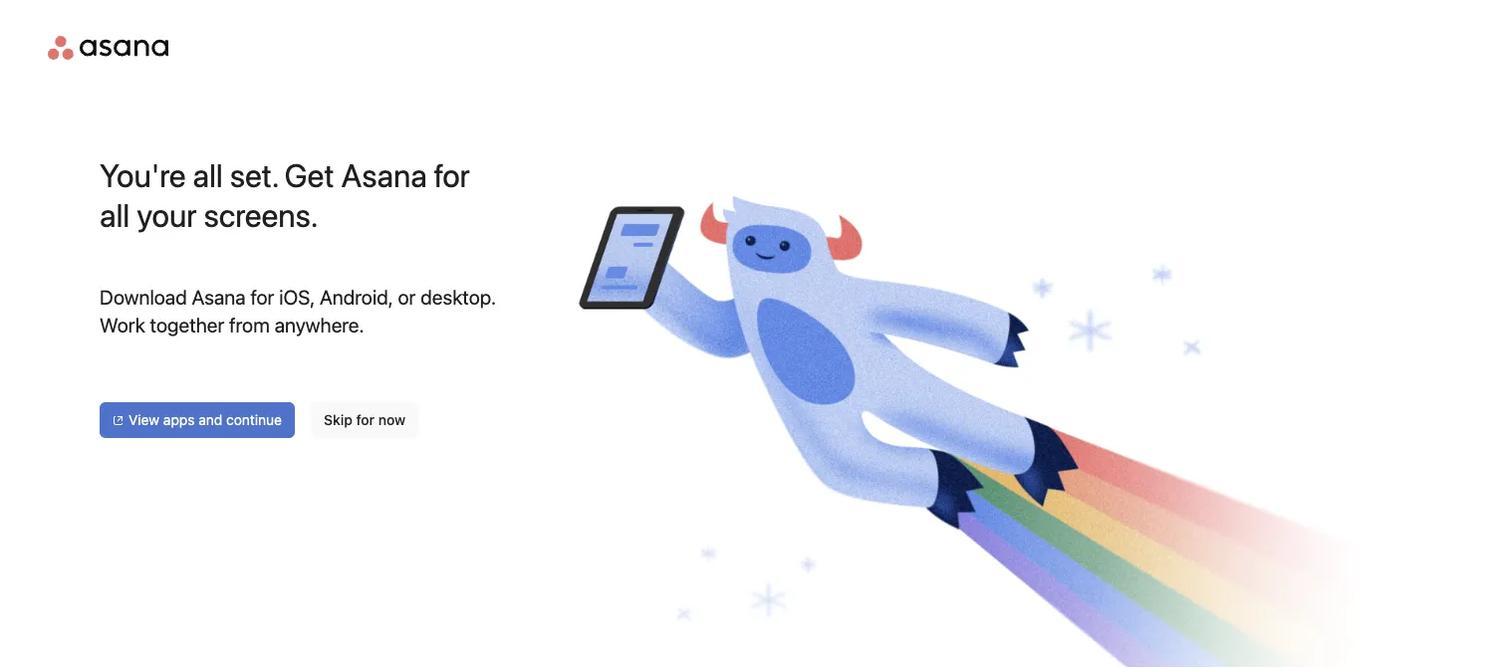 Task type: locate. For each thing, give the bounding box(es) containing it.
asana right get
[[341, 156, 427, 194]]

or
[[398, 285, 416, 308]]

get
[[285, 156, 334, 194]]

view
[[129, 412, 160, 429]]

for inside "you're all set. get asana for all your screens."
[[434, 156, 470, 194]]

all
[[193, 156, 223, 194], [100, 196, 130, 234]]

for inside button
[[356, 412, 375, 429]]

asana up from
[[192, 285, 246, 308]]

your screens.
[[137, 196, 318, 234]]

for
[[434, 156, 470, 194], [251, 285, 274, 308], [356, 412, 375, 429]]

skip for now button
[[311, 403, 419, 439]]

1 vertical spatial for
[[251, 285, 274, 308]]

1 vertical spatial asana
[[192, 285, 246, 308]]

1 vertical spatial all
[[100, 196, 130, 234]]

android,
[[320, 285, 393, 308]]

skip for now
[[324, 412, 406, 429]]

and
[[199, 412, 223, 429]]

0 vertical spatial for
[[434, 156, 470, 194]]

all up your screens.
[[193, 156, 223, 194]]

view apps and continue
[[129, 412, 282, 429]]

2 horizontal spatial for
[[434, 156, 470, 194]]

0 horizontal spatial for
[[251, 285, 274, 308]]

0 horizontal spatial asana
[[192, 285, 246, 308]]

asana
[[341, 156, 427, 194], [192, 285, 246, 308]]

for inside download asana for ios, android, or desktop. work together from anywhere.
[[251, 285, 274, 308]]

you're
[[100, 156, 186, 194]]

0 horizontal spatial all
[[100, 196, 130, 234]]

ios,
[[279, 285, 315, 308]]

1 horizontal spatial for
[[356, 412, 375, 429]]

2 vertical spatial for
[[356, 412, 375, 429]]

1 horizontal spatial asana
[[341, 156, 427, 194]]

0 vertical spatial all
[[193, 156, 223, 194]]

asana inside "you're all set. get asana for all your screens."
[[341, 156, 427, 194]]

work
[[100, 313, 145, 336]]

view apps and continue link
[[100, 403, 295, 439]]

from
[[229, 313, 270, 336]]

0 vertical spatial asana
[[341, 156, 427, 194]]

set.
[[230, 156, 278, 194]]

all down you're
[[100, 196, 130, 234]]



Task type: describe. For each thing, give the bounding box(es) containing it.
celebration with yeti holding mobile device image
[[578, 179, 1387, 669]]

1 horizontal spatial all
[[193, 156, 223, 194]]

download asana for ios, android, or desktop. work together from anywhere.
[[100, 285, 496, 336]]

desktop.
[[421, 285, 496, 308]]

together
[[150, 313, 225, 336]]

anywhere.
[[275, 313, 364, 336]]

download
[[100, 285, 187, 308]]

skip
[[324, 412, 353, 429]]

you're all set. get asana for all your screens.
[[100, 156, 470, 234]]

apps
[[163, 412, 195, 429]]

asana inside download asana for ios, android, or desktop. work together from anywhere.
[[192, 285, 246, 308]]

continue
[[226, 412, 282, 429]]

now
[[378, 412, 406, 429]]

asana image
[[48, 36, 169, 60]]



Task type: vqa. For each thing, say whether or not it's contained in the screenshot.
what's in my trial? BUTTON
no



